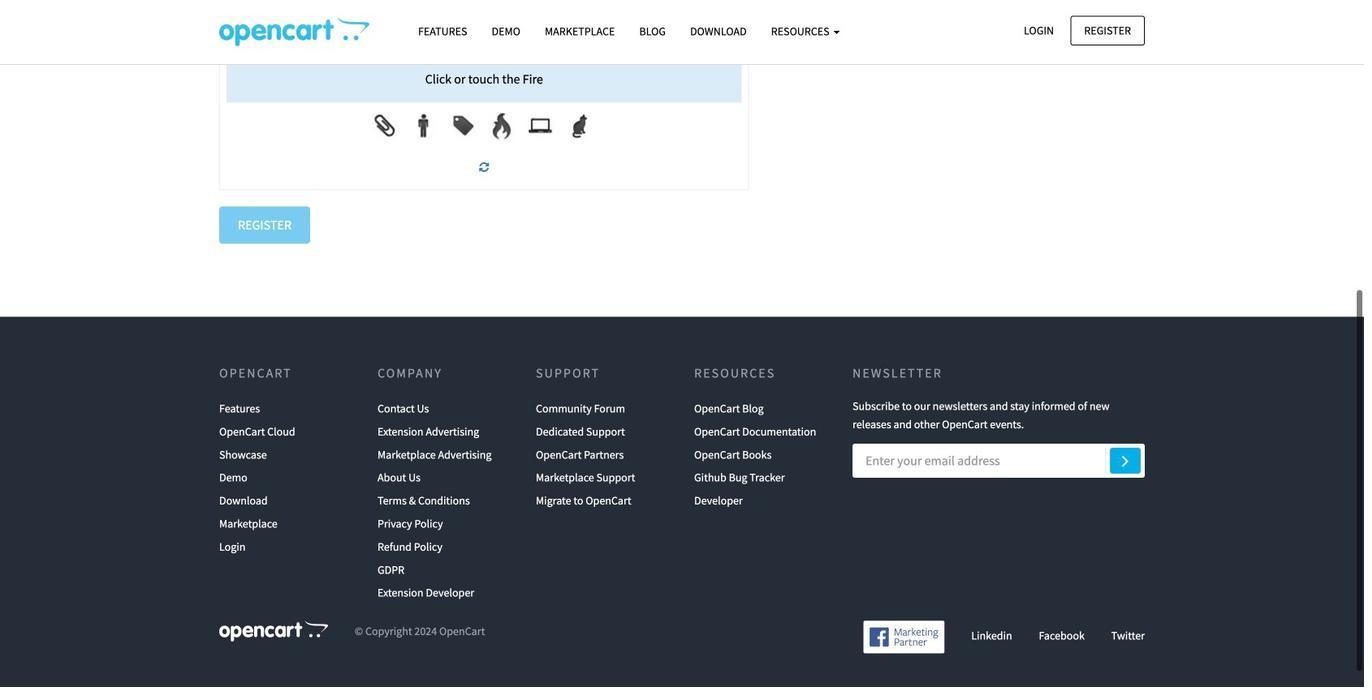 Task type: vqa. For each thing, say whether or not it's contained in the screenshot.
simply
no



Task type: describe. For each thing, give the bounding box(es) containing it.
opencart - account register image
[[219, 17, 370, 46]]

angle right image
[[1122, 451, 1129, 471]]

opencart image
[[219, 621, 328, 642]]

refresh image
[[479, 162, 489, 173]]

Enter your email address text field
[[853, 444, 1145, 478]]



Task type: locate. For each thing, give the bounding box(es) containing it.
None password field
[[219, 0, 749, 32]]

facebook marketing partner image
[[864, 621, 945, 654]]



